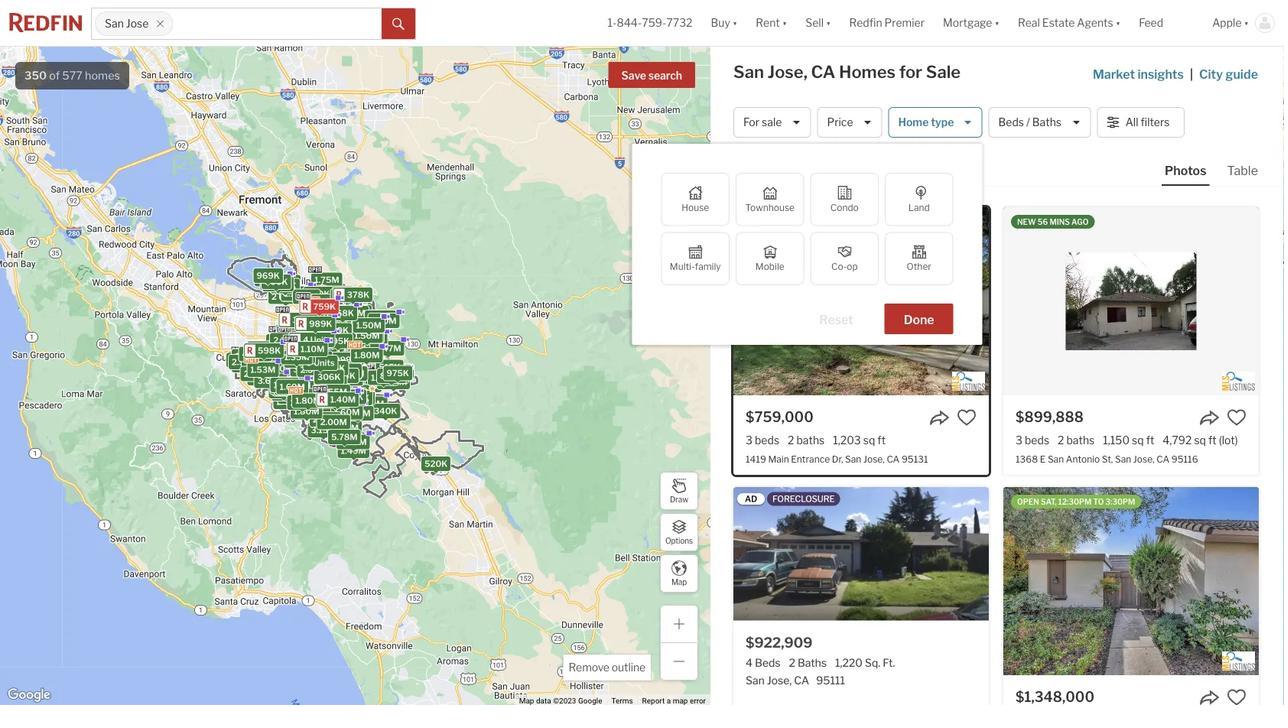 Task type: locate. For each thing, give the bounding box(es) containing it.
2 baths for $759,000
[[788, 434, 825, 447]]

2 800k from the top
[[334, 334, 358, 344]]

1 horizontal spatial 765k
[[382, 371, 405, 381]]

2.70m up 970k
[[283, 333, 309, 343]]

open down 1368
[[1017, 497, 1039, 506]]

done
[[904, 312, 934, 327]]

0 horizontal spatial 765k
[[323, 331, 346, 341]]

1 horizontal spatial ca
[[887, 453, 900, 464]]

mortgage
[[943, 16, 992, 29]]

homes right of
[[85, 69, 120, 82]]

1.25m up 295k
[[342, 383, 367, 393]]

3:30pm
[[1106, 497, 1135, 506]]

1 beds from the left
[[755, 434, 779, 447]]

1.12m
[[343, 343, 366, 353]]

1 vertical spatial 3.40m
[[380, 377, 407, 387]]

1 vertical spatial 1.70m
[[307, 391, 332, 401]]

sale
[[926, 62, 961, 82]]

2.47m
[[375, 344, 401, 354]]

1 vertical spatial favorite button image
[[1227, 688, 1247, 705]]

0 vertical spatial 1.25m
[[360, 335, 384, 345]]

sq right 1,150
[[1132, 434, 1144, 447]]

4 ▾ from the left
[[995, 16, 1000, 29]]

0 vertical spatial 1.65m
[[313, 329, 338, 339]]

0 horizontal spatial 1.90m
[[274, 380, 299, 390]]

to down condo
[[837, 217, 848, 226]]

1 vertical spatial to
[[1093, 497, 1104, 506]]

515k
[[379, 362, 400, 372]]

favorite button checkbox
[[1227, 408, 1247, 428], [1227, 688, 1247, 705]]

1 horizontal spatial ft
[[1146, 434, 1154, 447]]

1 vertical spatial 1.02m
[[295, 340, 320, 350]]

0 horizontal spatial sq
[[863, 434, 875, 447]]

1-
[[608, 16, 617, 29]]

ca left 95116
[[1157, 453, 1170, 464]]

3 beds up 1368
[[1016, 434, 1049, 447]]

1.70m up 600k
[[274, 337, 299, 347]]

330k
[[322, 365, 345, 375]]

1.96m down 729k
[[281, 392, 306, 401]]

co-
[[831, 261, 847, 272]]

0 vertical spatial 680k
[[307, 289, 330, 299]]

1.55m
[[312, 333, 337, 343], [322, 387, 347, 397]]

2 ▾ from the left
[[782, 16, 787, 29]]

566k
[[327, 289, 351, 299]]

0 horizontal spatial homes
[[85, 69, 120, 82]]

sat, left the 1pm
[[801, 217, 817, 226]]

1 horizontal spatial 1.30m
[[337, 402, 362, 412]]

3 ▾ from the left
[[826, 16, 831, 29]]

929k
[[336, 322, 359, 332]]

1 vertical spatial 949k
[[326, 325, 349, 335]]

2 sq from the left
[[1132, 434, 1144, 447]]

1 vertical spatial 2.95m
[[278, 336, 304, 346]]

3 beds up 1419
[[746, 434, 779, 447]]

1.96m down 2.60m
[[289, 374, 315, 384]]

/
[[1026, 116, 1030, 129]]

1 2 baths from the left
[[788, 434, 825, 447]]

1 horizontal spatial 2.39m
[[300, 365, 327, 375]]

2.99m
[[373, 372, 400, 382]]

2 baths up antonio
[[1058, 434, 1095, 447]]

315k
[[280, 361, 302, 371]]

save
[[622, 69, 646, 82]]

1 vertical spatial 1.48m
[[305, 379, 330, 389]]

1.48m
[[306, 359, 332, 369], [305, 379, 330, 389]]

1 vertical spatial 799k
[[317, 401, 339, 411]]

636k
[[308, 304, 331, 314]]

840k
[[338, 323, 361, 333]]

Co-op checkbox
[[810, 232, 879, 285]]

0 horizontal spatial 850k
[[300, 330, 324, 340]]

2.20m
[[251, 373, 277, 383]]

2 3 beds from the left
[[1016, 434, 1049, 447]]

family
[[695, 261, 721, 272]]

973k
[[331, 334, 353, 344]]

▾ right 'rent'
[[782, 16, 787, 29]]

1 vertical spatial 440k
[[338, 391, 361, 401]]

749k
[[332, 342, 355, 352]]

0 horizontal spatial 378k
[[265, 278, 288, 287]]

map button
[[660, 555, 698, 593]]

1 favorite button image from the top
[[1227, 408, 1247, 428]]

5.78m
[[331, 432, 358, 442]]

2 units
[[272, 292, 300, 302], [318, 301, 346, 311], [298, 333, 326, 343], [267, 350, 296, 360]]

ft left (lot)
[[1209, 434, 1217, 447]]

1.40m
[[343, 307, 369, 317], [368, 313, 393, 323], [345, 316, 371, 326], [302, 320, 327, 330], [302, 354, 327, 364], [293, 364, 318, 374], [330, 395, 356, 405], [327, 396, 353, 406], [345, 408, 371, 418]]

2.39m down the 1.77m
[[300, 365, 327, 375]]

submit search image
[[392, 18, 405, 30]]

1.96m
[[289, 374, 315, 384], [281, 392, 306, 401]]

baths up entrance
[[797, 434, 825, 447]]

2 baths up entrance
[[788, 434, 825, 447]]

$899,888
[[1016, 408, 1084, 425]]

0 horizontal spatial 2 baths
[[788, 434, 825, 447]]

1.74m
[[289, 337, 314, 347]]

577 up townhouse option
[[734, 159, 754, 172]]

0 vertical spatial 1.00m
[[320, 302, 345, 311]]

759-
[[642, 16, 667, 29]]

1.05m up 298k
[[319, 295, 344, 304]]

▾ right the sell
[[826, 16, 831, 29]]

2.15m
[[315, 328, 340, 338]]

▾ right buy
[[733, 16, 738, 29]]

favorite button image
[[957, 408, 977, 428]]

▾ right apple
[[1244, 16, 1249, 29]]

7.80m
[[267, 364, 293, 374]]

850k
[[344, 322, 367, 332], [300, 330, 324, 340]]

2.50m
[[232, 357, 258, 367], [235, 360, 261, 370]]

buy ▾ button
[[702, 0, 747, 46]]

1 horizontal spatial to
[[1093, 497, 1104, 506]]

beds
[[999, 116, 1024, 129]]

ca
[[811, 62, 836, 82], [887, 453, 900, 464], [1157, 453, 1170, 464]]

1.80m
[[297, 329, 323, 339], [310, 333, 335, 343], [270, 344, 295, 354], [354, 350, 380, 360], [300, 359, 326, 369], [303, 361, 329, 371], [273, 382, 299, 392], [295, 396, 321, 406], [294, 407, 319, 417]]

None search field
[[173, 8, 382, 39]]

0 vertical spatial 1.02m
[[265, 279, 291, 289]]

1 baths from the left
[[797, 434, 825, 447]]

2 vertical spatial 680k
[[287, 354, 310, 363]]

1 ft from the left
[[878, 434, 886, 447]]

0 vertical spatial 1.95m
[[314, 297, 339, 307]]

3 sq from the left
[[1194, 434, 1206, 447]]

298k
[[327, 308, 350, 318]]

▾ for rent ▾
[[782, 16, 787, 29]]

baths up antonio
[[1067, 434, 1095, 447]]

remove san jose image
[[156, 19, 165, 28]]

1 horizontal spatial 2.30m
[[292, 362, 319, 372]]

1 vertical spatial 1.53m
[[342, 387, 367, 397]]

599k
[[289, 351, 312, 361], [332, 358, 355, 368]]

349k
[[315, 363, 338, 373], [329, 374, 352, 384]]

san left jose
[[105, 17, 124, 30]]

favorite button image for new 56 mins ago
[[1227, 408, 1247, 428]]

0 vertical spatial 349k
[[315, 363, 338, 373]]

1.75m up '566k'
[[315, 275, 339, 285]]

1 horizontal spatial 1.09m
[[315, 330, 341, 340]]

2.39m up 600k
[[273, 335, 300, 345]]

sq right "1,203"
[[863, 434, 875, 447]]

homes left •
[[756, 159, 790, 172]]

558k
[[325, 320, 348, 330]]

sq right 4,792 in the bottom right of the page
[[1194, 434, 1206, 447]]

2 horizontal spatial sq
[[1194, 434, 1206, 447]]

sat, left "12:30pm"
[[1041, 497, 1057, 506]]

2 horizontal spatial 2.30m
[[332, 423, 359, 433]]

1 horizontal spatial 378k
[[347, 290, 370, 300]]

1 3 beds from the left
[[746, 434, 779, 447]]

1 vertical spatial 1.05m
[[312, 306, 338, 316]]

1 vertical spatial 690k
[[270, 360, 293, 370]]

photos
[[1165, 163, 1207, 178]]

689k
[[339, 350, 363, 360], [306, 354, 329, 364]]

1 favorite button checkbox from the top
[[1227, 408, 1247, 428]]

3.00m
[[230, 355, 257, 365], [300, 359, 327, 369], [340, 437, 367, 447]]

1 vertical spatial 1.95m
[[267, 362, 292, 372]]

google image
[[4, 685, 54, 705]]

1 vertical spatial favorite button checkbox
[[1227, 688, 1247, 705]]

2.50m down 4.30m
[[235, 360, 261, 370]]

0 vertical spatial to
[[837, 217, 848, 226]]

2 baths from the left
[[1067, 434, 1095, 447]]

1 horizontal spatial open
[[1017, 497, 1039, 506]]

ft left 4,792 in the bottom right of the page
[[1146, 434, 1154, 447]]

0 vertical spatial 1.55m
[[312, 333, 337, 343]]

mlslistings inc. (mlslistings) image for $899,888
[[1222, 372, 1255, 391]]

photo of 1122 strayer dr, san jose, ca 95129 image
[[1004, 487, 1259, 675]]

2.70m up 600k
[[269, 337, 295, 347]]

sat,
[[801, 217, 817, 226], [1041, 497, 1057, 506]]

Condo checkbox
[[810, 173, 879, 226]]

house
[[682, 202, 709, 213]]

beds
[[755, 434, 779, 447], [1025, 434, 1049, 447]]

1.95m up 449k on the top left of page
[[314, 297, 339, 307]]

option group inside dialog
[[661, 173, 953, 285]]

price button
[[817, 107, 882, 138]]

577 right of
[[62, 69, 83, 82]]

3.39m
[[245, 356, 272, 366]]

rent ▾ button
[[756, 0, 787, 46]]

2.25m
[[306, 403, 332, 413]]

open down townhouse
[[778, 217, 800, 226]]

0 horizontal spatial 1.30m
[[289, 331, 314, 341]]

beds / baths
[[999, 116, 1062, 129]]

2 beds from the left
[[1025, 434, 1049, 447]]

0 vertical spatial sat,
[[801, 217, 817, 226]]

▾ right the agents
[[1116, 16, 1121, 29]]

mlslistings inc. (mlslistings) image
[[952, 372, 985, 391], [1222, 372, 1255, 391], [1222, 652, 1255, 671]]

1 sq from the left
[[863, 434, 875, 447]]

1 horizontal spatial 3 beds
[[1016, 434, 1049, 447]]

1 vertical spatial 577
[[734, 159, 754, 172]]

1.70m up 2.25m
[[307, 391, 332, 401]]

1 horizontal spatial homes
[[756, 159, 790, 172]]

2.40m
[[288, 340, 314, 350], [299, 347, 326, 357], [274, 380, 300, 390]]

2 favorite button checkbox from the top
[[1227, 688, 1247, 705]]

1 vertical spatial open
[[1017, 497, 1039, 506]]

938k
[[329, 329, 352, 339], [348, 384, 371, 394]]

0 vertical spatial favorite button checkbox
[[1227, 408, 1247, 428]]

3.40m
[[293, 365, 320, 375], [380, 377, 407, 387]]

745k
[[287, 356, 310, 366]]

1.05m up 989k
[[312, 306, 338, 316]]

2 favorite button image from the top
[[1227, 688, 1247, 705]]

6 ▾ from the left
[[1244, 16, 1249, 29]]

1 vertical spatial 680k
[[325, 317, 348, 327]]

jose, down 1,150 sq ft
[[1133, 453, 1155, 464]]

56
[[1038, 217, 1048, 226]]

1 vertical spatial 1.69m
[[280, 382, 305, 392]]

0 horizontal spatial 689k
[[306, 354, 329, 364]]

4,792 sq ft (lot)
[[1163, 434, 1238, 447]]

photo of 1419 main entrance dr, san jose, ca 95131 image
[[734, 207, 989, 395]]

1 vertical spatial 349k
[[329, 374, 352, 384]]

570k up 3.39m
[[250, 344, 273, 354]]

1.45m
[[309, 309, 334, 319], [270, 344, 296, 354], [281, 347, 306, 357], [349, 352, 374, 362]]

ca left homes
[[811, 62, 836, 82]]

ft for $759,000
[[878, 434, 886, 447]]

1 horizontal spatial 690k
[[305, 335, 328, 345]]

1.43m
[[352, 337, 377, 347]]

2
[[272, 292, 277, 302], [318, 301, 323, 311], [298, 333, 303, 343], [267, 350, 273, 360], [788, 434, 794, 447], [1058, 434, 1064, 447]]

600k
[[276, 352, 300, 362]]

2 ft from the left
[[1146, 434, 1154, 447]]

1 ▾ from the left
[[733, 16, 738, 29]]

ad region
[[734, 487, 989, 705]]

beds up 1419
[[755, 434, 779, 447]]

san right the st,
[[1115, 453, 1131, 464]]

1 horizontal spatial 1.02m
[[295, 340, 320, 350]]

to left 3:30pm
[[1093, 497, 1104, 506]]

dialog
[[632, 144, 983, 345]]

2.50m up 2.80m
[[232, 357, 258, 367]]

remove
[[569, 661, 610, 674]]

Land checkbox
[[885, 173, 953, 226]]

to
[[837, 217, 848, 226], [1093, 497, 1104, 506]]

option group containing house
[[661, 173, 953, 285]]

beds up e
[[1025, 434, 1049, 447]]

390k
[[320, 375, 343, 385]]

0 horizontal spatial 570k
[[250, 344, 273, 354]]

2.39m
[[273, 335, 300, 345], [300, 365, 327, 375]]

ft right "1,203"
[[878, 434, 886, 447]]

765k
[[323, 331, 346, 341], [382, 371, 405, 381]]

0 vertical spatial 799k
[[291, 345, 314, 355]]

2 2 baths from the left
[[1058, 434, 1095, 447]]

(lot)
[[1219, 434, 1238, 447]]

2.80m
[[244, 369, 271, 379]]

sell ▾
[[806, 16, 831, 29]]

option group
[[661, 173, 953, 285]]

jose, down rent ▾ button in the top right of the page
[[768, 62, 808, 82]]

1 vertical spatial homes
[[756, 159, 790, 172]]

690k
[[305, 335, 328, 345], [270, 360, 293, 370]]

0 vertical spatial 1.30m
[[289, 331, 314, 341]]

1 horizontal spatial 570k
[[305, 388, 328, 398]]

agents
[[1077, 16, 1113, 29]]

favorite button image
[[1227, 408, 1247, 428], [1227, 688, 1247, 705]]

market
[[1093, 67, 1135, 81]]

ca left 95131
[[887, 453, 900, 464]]

1.75m down the 4.00m on the left of the page
[[290, 398, 315, 408]]

0 horizontal spatial 1.09m
[[281, 327, 307, 337]]

1.95m down 600k
[[267, 362, 292, 372]]

700k
[[288, 353, 311, 363]]

▾ right the mortgage
[[995, 16, 1000, 29]]

san right e
[[1048, 453, 1064, 464]]

1.42m
[[371, 373, 396, 383]]

0 vertical spatial favorite button image
[[1227, 408, 1247, 428]]

900k
[[319, 328, 343, 338], [336, 328, 359, 338], [307, 343, 331, 353], [311, 350, 335, 360]]

jose, down 1,203 sq ft
[[864, 453, 885, 464]]

2.10m
[[371, 316, 397, 326], [306, 345, 331, 355], [306, 345, 331, 355]]

0 horizontal spatial ft
[[878, 434, 886, 447]]

985k
[[349, 395, 372, 405]]

1 horizontal spatial sq
[[1132, 434, 1144, 447]]

1.50m
[[315, 303, 341, 312], [356, 320, 382, 330], [354, 331, 380, 341], [275, 335, 300, 345], [285, 380, 311, 390], [340, 407, 366, 417]]

0 horizontal spatial open
[[778, 217, 800, 226]]

0 horizontal spatial beds
[[755, 434, 779, 447]]

570k up 2.25m
[[305, 388, 328, 398]]

2 baths for $899,888
[[1058, 434, 1095, 447]]

668k
[[335, 367, 358, 377]]

0 horizontal spatial 288k
[[275, 277, 298, 287]]

1.25m down 500k
[[360, 335, 384, 345]]

Multi-family checkbox
[[661, 232, 730, 285]]

1 vertical spatial 765k
[[382, 371, 405, 381]]

done button
[[885, 304, 953, 334]]

2 horizontal spatial 3.00m
[[340, 437, 367, 447]]

0 horizontal spatial 3 beds
[[746, 434, 779, 447]]

1.77m
[[301, 354, 325, 364]]

1.65m
[[313, 329, 338, 339], [300, 361, 326, 371], [343, 409, 369, 419]]



Task type: describe. For each thing, give the bounding box(es) containing it.
homes inside 577 homes • sort recommended
[[756, 159, 790, 172]]

Townhouse checkbox
[[736, 173, 804, 226]]

1 800k from the top
[[334, 291, 358, 301]]

0 vertical spatial 570k
[[250, 344, 273, 354]]

3.15m
[[311, 425, 336, 435]]

0 vertical spatial 288k
[[275, 277, 298, 287]]

all filters
[[1126, 116, 1170, 129]]

350 of 577 homes
[[24, 69, 120, 82]]

0 horizontal spatial 2.30m
[[235, 351, 261, 361]]

845k
[[380, 371, 403, 381]]

5 ▾ from the left
[[1116, 16, 1121, 29]]

577 homes • sort recommended
[[734, 159, 914, 173]]

1.99m
[[369, 373, 394, 383]]

0 vertical spatial homes
[[85, 69, 120, 82]]

new 56 mins ago
[[1017, 217, 1089, 226]]

1 vertical spatial 495k
[[340, 391, 363, 401]]

baths
[[1032, 116, 1062, 129]]

0 vertical spatial 495k
[[333, 371, 356, 381]]

1 horizontal spatial 1.70m
[[307, 391, 332, 401]]

1 vertical spatial 1.39m
[[308, 324, 333, 334]]

Mobile checkbox
[[736, 232, 804, 285]]

draw
[[670, 495, 688, 504]]

1-844-759-7732
[[608, 16, 693, 29]]

map region
[[0, 0, 846, 705]]

all filters button
[[1097, 107, 1185, 138]]

0 horizontal spatial ca
[[811, 62, 836, 82]]

0 vertical spatial open
[[778, 217, 800, 226]]

2 vertical spatial 2.95m
[[298, 372, 325, 382]]

1.19m
[[310, 325, 334, 335]]

4.30m
[[242, 349, 269, 359]]

865k
[[388, 367, 411, 377]]

549k
[[328, 317, 351, 327]]

498k
[[329, 316, 352, 326]]

9
[[306, 358, 312, 368]]

favorite button checkbox for open sat, 12:30pm to 3:30pm
[[1227, 688, 1247, 705]]

redfin premier
[[849, 16, 925, 29]]

for sale button
[[734, 107, 811, 138]]

type
[[931, 116, 954, 129]]

259k
[[274, 280, 297, 290]]

1 vertical spatial 1.55m
[[322, 387, 347, 397]]

sell
[[806, 16, 824, 29]]

0 horizontal spatial 1.95m
[[267, 362, 292, 372]]

0 vertical spatial 1.39m
[[302, 297, 328, 307]]

sq for $759,000
[[863, 434, 875, 447]]

for
[[899, 62, 923, 82]]

729k
[[277, 381, 300, 391]]

0 vertical spatial 1.75m
[[315, 275, 339, 285]]

3 beds for $759,000
[[746, 434, 779, 447]]

options
[[665, 536, 693, 546]]

price
[[827, 116, 853, 129]]

Other checkbox
[[885, 232, 953, 285]]

1 vertical spatial 378k
[[347, 290, 370, 300]]

2 horizontal spatial ca
[[1157, 453, 1170, 464]]

520k
[[425, 459, 448, 469]]

1 vertical spatial 1.30m
[[337, 402, 362, 412]]

beds for $759,000
[[755, 434, 779, 447]]

0 vertical spatial 949k
[[334, 300, 357, 310]]

2 vertical spatial 1.39m
[[298, 383, 323, 393]]

319k
[[317, 365, 339, 375]]

340k
[[374, 406, 397, 416]]

buy
[[711, 16, 730, 29]]

1 vertical spatial 1.75m
[[290, 398, 315, 408]]

577 inside 577 homes • sort recommended
[[734, 159, 754, 172]]

1 horizontal spatial 599k
[[332, 358, 355, 368]]

1 vertical spatial 570k
[[305, 388, 328, 398]]

430k
[[321, 365, 344, 375]]

real estate agents ▾ link
[[1018, 0, 1121, 46]]

95131
[[902, 453, 928, 464]]

3 ft from the left
[[1209, 434, 1217, 447]]

969k
[[257, 271, 280, 281]]

530k
[[340, 392, 363, 402]]

House checkbox
[[661, 173, 730, 226]]

search
[[648, 69, 682, 82]]

225k
[[273, 281, 296, 291]]

0 horizontal spatial 2.39m
[[273, 335, 300, 345]]

1 vertical spatial 1.90m
[[274, 380, 299, 390]]

0 vertical spatial 3.20m
[[298, 371, 325, 381]]

sq for $899,888
[[1132, 434, 1144, 447]]

▾ for sell ▾
[[826, 16, 831, 29]]

760k
[[301, 321, 324, 331]]

antonio
[[1066, 453, 1100, 464]]

1 horizontal spatial sat,
[[1041, 497, 1057, 506]]

1 vertical spatial 938k
[[348, 384, 371, 394]]

guide
[[1226, 67, 1258, 81]]

3 beds for $899,888
[[1016, 434, 1049, 447]]

0 vertical spatial 3.40m
[[293, 365, 320, 375]]

4pm
[[849, 217, 867, 226]]

0 vertical spatial 938k
[[329, 329, 352, 339]]

1 horizontal spatial 689k
[[339, 350, 363, 360]]

dialog containing reset
[[632, 144, 983, 345]]

1 horizontal spatial 3.00m
[[300, 359, 327, 369]]

0 horizontal spatial 3.00m
[[230, 355, 257, 365]]

▾ for buy ▾
[[733, 16, 738, 29]]

1 vertical spatial 2.39m
[[300, 365, 327, 375]]

ft for $899,888
[[1146, 434, 1154, 447]]

1,203 sq ft
[[833, 434, 886, 447]]

san right dr,
[[845, 453, 862, 464]]

▾ for apple ▾
[[1244, 16, 1249, 29]]

1419
[[746, 453, 766, 464]]

2 vertical spatial 1.65m
[[343, 409, 369, 419]]

for
[[743, 116, 760, 129]]

4
[[303, 335, 309, 345]]

townhouse
[[745, 202, 795, 213]]

mobile
[[756, 261, 785, 272]]

san up for
[[734, 62, 764, 82]]

baths for $899,888
[[1067, 434, 1095, 447]]

0 horizontal spatial 1.02m
[[265, 279, 291, 289]]

2 horizontal spatial jose,
[[1133, 453, 1155, 464]]

1 horizontal spatial jose,
[[864, 453, 885, 464]]

photos button
[[1162, 162, 1224, 186]]

0 horizontal spatial sat,
[[801, 217, 817, 226]]

450k
[[317, 326, 340, 336]]

|
[[1190, 67, 1193, 81]]

recommended
[[836, 159, 914, 172]]

home type
[[898, 116, 954, 129]]

0 vertical spatial 2.95m
[[293, 318, 320, 328]]

990k
[[382, 371, 405, 381]]

3d walkthrough
[[885, 217, 960, 226]]

1 vertical spatial 3.20m
[[276, 384, 302, 394]]

1.11m
[[324, 365, 347, 375]]

remove outline button
[[563, 655, 651, 681]]

baths for $759,000
[[797, 434, 825, 447]]

0 vertical spatial 1.48m
[[306, 359, 332, 369]]

1 horizontal spatial 850k
[[344, 322, 367, 332]]

620k
[[311, 344, 334, 354]]

1 vertical spatial 1.96m
[[281, 392, 306, 401]]

favorite button checkbox for new 56 mins ago
[[1227, 408, 1247, 428]]

0 vertical spatial 1.96m
[[289, 374, 315, 384]]

1pm
[[819, 217, 835, 226]]

filters
[[1141, 116, 1170, 129]]

1.37m
[[293, 338, 317, 348]]

favorite button image for open sat, 12:30pm to 3:30pm
[[1227, 688, 1247, 705]]

feed button
[[1130, 0, 1203, 46]]

reset button
[[800, 304, 872, 334]]

san jose, ca homes for sale
[[734, 62, 961, 82]]

remove outline
[[569, 661, 646, 674]]

beds for $899,888
[[1025, 434, 1049, 447]]

sell ▾ button
[[806, 0, 831, 46]]

1 horizontal spatial 3.40m
[[380, 377, 407, 387]]

1.29m
[[356, 331, 381, 341]]

▾ for mortgage ▾
[[995, 16, 1000, 29]]

1.28m
[[303, 298, 328, 308]]

0 vertical spatial 1.69m
[[360, 340, 386, 350]]

3.66m
[[257, 376, 284, 386]]

0 horizontal spatial 799k
[[291, 345, 314, 355]]

draw button
[[660, 472, 698, 510]]

3.53m
[[275, 384, 302, 394]]

all
[[1126, 116, 1139, 129]]

12:30pm
[[1058, 497, 1092, 506]]

photo of 1368 e san antonio st, san jose, ca 95116 image
[[1004, 207, 1259, 395]]

homes
[[839, 62, 896, 82]]

1368 e san antonio st, san jose, ca 95116
[[1016, 453, 1198, 464]]

0 horizontal spatial jose,
[[768, 62, 808, 82]]

295k
[[347, 393, 370, 403]]

1 vertical spatial 288k
[[327, 309, 350, 319]]

redfin
[[747, 217, 776, 226]]

4 units
[[303, 335, 331, 345]]

0 horizontal spatial to
[[837, 217, 848, 226]]

0 vertical spatial 577
[[62, 69, 83, 82]]

2.94m
[[302, 351, 328, 361]]

0 horizontal spatial 1.53m
[[250, 365, 276, 375]]

1 horizontal spatial 799k
[[317, 401, 339, 411]]

co-op
[[831, 261, 858, 272]]

1 vertical spatial 1.25m
[[342, 383, 367, 393]]

95116
[[1172, 453, 1198, 464]]

1 horizontal spatial 1.90m
[[307, 326, 332, 335]]

sort
[[809, 159, 831, 172]]

1 vertical spatial 1.65m
[[300, 361, 326, 371]]

0 horizontal spatial 599k
[[289, 351, 312, 361]]

favorite button checkbox
[[957, 408, 977, 428]]

1 vertical spatial 1.00m
[[301, 344, 327, 354]]

0 vertical spatial 1.05m
[[319, 295, 344, 304]]

0 horizontal spatial 1.70m
[[274, 337, 299, 347]]

0 vertical spatial 440k
[[322, 363, 345, 373]]

multi-
[[670, 261, 695, 272]]

mlslistings inc. (mlslistings) image for $759,000
[[952, 372, 985, 391]]

1-844-759-7732 link
[[608, 16, 693, 29]]

1.03m
[[284, 289, 310, 299]]

1 horizontal spatial 1.53m
[[342, 387, 367, 397]]

san jose
[[105, 17, 149, 30]]

595k
[[327, 336, 350, 346]]



Task type: vqa. For each thing, say whether or not it's contained in the screenshot.
558K
yes



